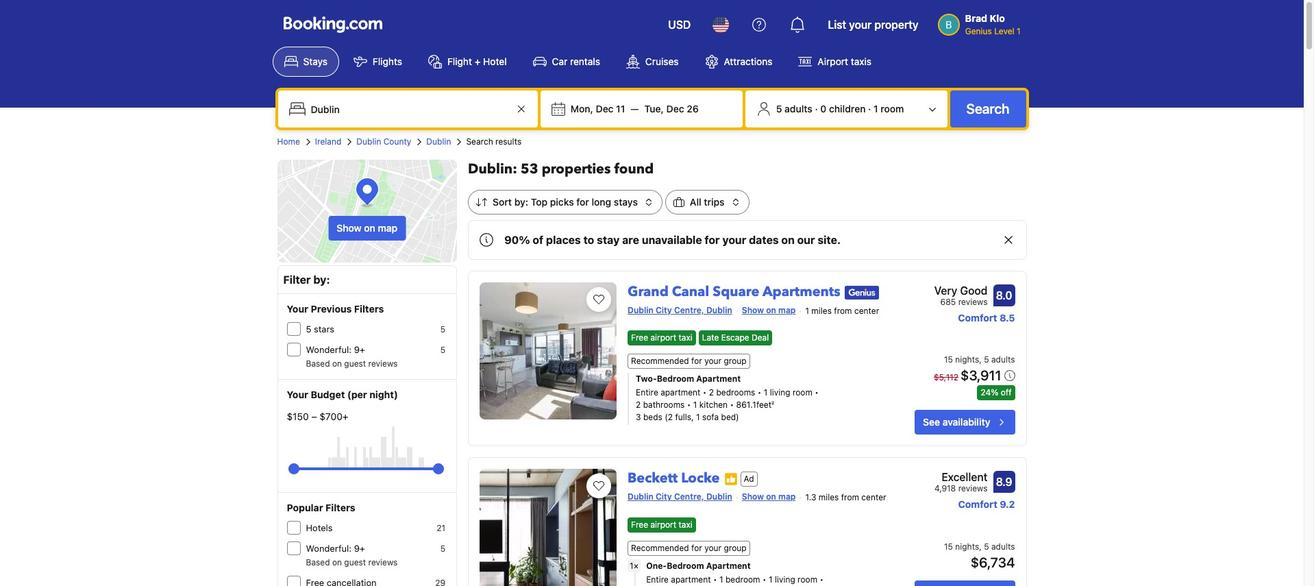 Task type: describe. For each thing, give the bounding box(es) containing it.
usd
[[668, 19, 691, 31]]

$150 – $700+
[[287, 411, 349, 422]]

for up one-bedroom apartment entire apartment • 1 bedroom • 1 living room • on the bottom
[[692, 543, 702, 553]]

search for search results
[[466, 136, 493, 147]]

list your property
[[828, 19, 919, 31]]

your account menu brad klo genius level 1 element
[[938, 6, 1026, 38]]

2 free from the top
[[631, 519, 648, 530]]

trips
[[704, 196, 725, 208]]

1 inside 5 adults · 0 children · 1 room 'dropdown button'
[[874, 103, 878, 114]]

search button
[[950, 90, 1026, 127]]

filter by:
[[283, 273, 330, 286]]

$150
[[287, 411, 309, 422]]

dublin down beckett on the bottom of the page
[[628, 492, 654, 502]]

kitchen
[[700, 400, 728, 410]]

0 vertical spatial filters
[[354, 303, 384, 315]]

centre, for locke
[[674, 492, 704, 502]]

room for two-bedroom apartment entire apartment • 2 bedrooms • 1 living room • 2 bathrooms • 1 kitchen • 861.1feet² 3 beds (2 fulls, 1 sofa bed)
[[793, 387, 813, 398]]

flight + hotel link
[[417, 47, 519, 77]]

deal
[[752, 333, 769, 343]]

show on map button
[[329, 216, 406, 241]]

26
[[687, 103, 699, 114]]

grand canal square apartments image
[[480, 282, 617, 419]]

city for grand
[[656, 305, 672, 315]]

off
[[1001, 387, 1012, 398]]

Where are you going? field
[[305, 97, 513, 121]]

late
[[702, 333, 719, 343]]

see availability
[[923, 416, 991, 428]]

$5,112
[[934, 372, 959, 383]]

airport
[[818, 56, 849, 67]]

dublin city centre, dublin for canal
[[628, 305, 733, 315]]

wonderful: for filters
[[306, 543, 352, 554]]

places
[[546, 234, 581, 246]]

center for grand canal square apartments
[[855, 306, 880, 316]]

airport taxis link
[[787, 47, 884, 77]]

bed)
[[721, 412, 739, 422]]

attractions
[[724, 56, 773, 67]]

ireland link
[[315, 136, 342, 148]]

based for previous
[[306, 358, 330, 369]]

1 vertical spatial filters
[[326, 502, 355, 513]]

your for your previous filters
[[287, 303, 308, 315]]

15 nights , 5 adults
[[944, 355, 1015, 365]]

this property is part of our preferred partner program. it's committed to providing excellent service and good value. it'll pay us a higher commission if you make a booking. image
[[724, 472, 738, 486]]

5 inside 5 adults · 0 children · 1 room 'dropdown button'
[[776, 103, 782, 114]]

top
[[531, 196, 548, 208]]

5 stars
[[306, 324, 334, 334]]

cruises link
[[615, 47, 691, 77]]

one-
[[646, 560, 667, 571]]

search for search
[[967, 101, 1010, 117]]

living for bedroom
[[775, 574, 796, 584]]

on inside "button"
[[364, 222, 376, 234]]

wonderful: for previous
[[306, 344, 352, 355]]

car rentals link
[[521, 47, 612, 77]]

map for grand canal square apartments
[[779, 305, 796, 315]]

dublin:
[[468, 160, 517, 178]]

search results
[[466, 136, 522, 147]]

beckett locke image
[[480, 469, 617, 586]]

show inside "button"
[[337, 222, 362, 234]]

your budget (per night)
[[287, 389, 398, 400]]

your down "late"
[[705, 356, 722, 366]]

2 · from the left
[[869, 103, 871, 114]]

excellent element
[[935, 469, 988, 485]]

two-bedroom apartment entire apartment • 2 bedrooms • 1 living room • 2 bathrooms • 1 kitchen • 861.1feet² 3 beds (2 fulls, 1 sofa bed)
[[636, 374, 819, 422]]

mon, dec 11 button
[[565, 97, 631, 121]]

this property is part of our preferred partner program. it's committed to providing excellent service and good value. it'll pay us a higher commission if you make a booking. image
[[724, 472, 738, 486]]

dublin: 53 properties found
[[468, 160, 654, 178]]

one-bedroom apartment link
[[646, 560, 868, 572]]

see availability link
[[915, 410, 1015, 435]]

$6,734
[[971, 554, 1015, 570]]

dublin link
[[427, 136, 451, 148]]

sort
[[493, 196, 512, 208]]

4,918
[[935, 483, 956, 494]]

1 up fulls,
[[694, 400, 697, 410]]

dublin left county
[[357, 136, 381, 147]]

reviews inside the excellent 4,918 reviews
[[959, 483, 988, 494]]

your right list
[[849, 19, 872, 31]]

recommended for beckett
[[631, 543, 689, 553]]

sort by: top picks for long stays
[[493, 196, 638, 208]]

, for 15 nights , 5 adults $6,734
[[980, 541, 982, 552]]

airport taxis
[[818, 56, 872, 67]]

5 inside 15 nights , 5 adults $6,734
[[984, 541, 989, 552]]

all trips
[[690, 196, 725, 208]]

search results updated. dublin: 53 properties found. element
[[468, 160, 1027, 179]]

9+ for previous
[[354, 344, 365, 355]]

1 inside brad klo genius level 1
[[1017, 26, 1021, 36]]

bedroom for two-
[[657, 374, 694, 384]]

fulls,
[[675, 412, 694, 422]]

night)
[[370, 389, 398, 400]]

adults for 15 nights , 5 adults
[[992, 355, 1015, 365]]

nights for 15 nights , 5 adults
[[956, 355, 980, 365]]

ireland
[[315, 136, 342, 147]]

recommended for your group for locke
[[631, 543, 747, 553]]

nights for 15 nights , 5 adults $6,734
[[956, 541, 980, 552]]

group for canal
[[724, 356, 747, 366]]

bedroom for one-
[[667, 560, 704, 571]]

show on map for beckett locke
[[742, 492, 796, 502]]

centre, for canal
[[674, 305, 704, 315]]

24% off
[[981, 387, 1012, 398]]

property
[[875, 19, 919, 31]]

flight
[[448, 56, 472, 67]]

11
[[616, 103, 625, 114]]

8.9
[[996, 476, 1013, 488]]

2 taxi from the top
[[679, 519, 693, 530]]

apartment for two-
[[661, 387, 701, 398]]

1 dec from the left
[[596, 103, 614, 114]]

grand
[[628, 282, 669, 301]]

reviews inside very good 685 reviews
[[959, 297, 988, 307]]

, for 15 nights , 5 adults
[[980, 355, 982, 365]]

1 ×
[[630, 560, 639, 571]]

1 left bedroom
[[720, 574, 724, 584]]

flights
[[373, 56, 402, 67]]

miles for beckett locke
[[819, 492, 839, 503]]

comfort 8.5
[[958, 312, 1015, 324]]

adults for 15 nights , 5 adults $6,734
[[992, 541, 1015, 552]]

previous
[[311, 303, 352, 315]]

for down "late"
[[692, 356, 702, 366]]

level
[[995, 26, 1015, 36]]

$700+
[[320, 411, 349, 422]]

beds
[[644, 412, 663, 422]]

tue, dec 26 button
[[639, 97, 704, 121]]

home link
[[277, 136, 300, 148]]

excellent 4,918 reviews
[[935, 471, 988, 494]]

mon, dec 11 — tue, dec 26
[[571, 103, 699, 114]]

hotels
[[306, 522, 333, 533]]

15 for 15 nights , 5 adults $6,734
[[944, 541, 953, 552]]

show for beckett locke
[[742, 492, 764, 502]]

stays
[[614, 196, 638, 208]]

based for filters
[[306, 557, 330, 568]]

90%
[[505, 234, 530, 246]]

5 adults · 0 children · 1 room button
[[751, 96, 942, 122]]

map inside show on map "button"
[[378, 222, 398, 234]]

stays link
[[272, 47, 339, 77]]

1 down apartments in the right of the page
[[806, 306, 809, 316]]

flights link
[[342, 47, 414, 77]]

24%
[[981, 387, 999, 398]]

bathrooms
[[643, 400, 685, 410]]

by: for filter
[[314, 273, 330, 286]]

excellent
[[942, 471, 988, 483]]

15 for 15 nights , 5 adults
[[944, 355, 953, 365]]

dublin county
[[357, 136, 411, 147]]

see
[[923, 416, 940, 428]]

klo
[[990, 12, 1005, 24]]



Task type: vqa. For each thing, say whether or not it's contained in the screenshot.
Search to the top
yes



Task type: locate. For each thing, give the bounding box(es) containing it.
1.3 miles from center
[[806, 492, 887, 503]]

your down 'filter'
[[287, 303, 308, 315]]

2 recommended for your group from the top
[[631, 543, 747, 553]]

2 vertical spatial show on map
[[742, 492, 796, 502]]

hotel
[[483, 56, 507, 67]]

properties
[[542, 160, 611, 178]]

9+ down popular filters
[[354, 543, 365, 554]]

sofa
[[703, 412, 719, 422]]

living up 861.1feet²
[[770, 387, 791, 398]]

apartment for bedroom
[[707, 560, 751, 571]]

very
[[935, 284, 958, 297]]

1 vertical spatial ,
[[980, 541, 982, 552]]

9+ up (per
[[354, 344, 365, 355]]

2 based on guest reviews from the top
[[306, 557, 398, 568]]

comfort for beckett locke
[[959, 499, 998, 510]]

picks
[[550, 196, 574, 208]]

bedrooms
[[717, 387, 756, 398]]

for
[[577, 196, 589, 208], [705, 234, 720, 246], [692, 356, 702, 366], [692, 543, 702, 553]]

–
[[312, 411, 317, 422]]

0 vertical spatial search
[[967, 101, 1010, 117]]

0 vertical spatial show
[[337, 222, 362, 234]]

taxi left "late"
[[679, 333, 693, 343]]

recommended for your group up "one-"
[[631, 543, 747, 553]]

map for beckett locke
[[779, 492, 796, 502]]

your previous filters
[[287, 303, 384, 315]]

availability
[[943, 416, 991, 428]]

(per
[[347, 389, 367, 400]]

nights up $6,734
[[956, 541, 980, 552]]

2 up kitchen
[[709, 387, 714, 398]]

15 inside 15 nights , 5 adults $6,734
[[944, 541, 953, 552]]

1 taxi from the top
[[679, 333, 693, 343]]

685
[[941, 297, 956, 307]]

0 vertical spatial airport
[[651, 333, 677, 343]]

entire down two-
[[636, 387, 659, 398]]

1 vertical spatial wonderful:
[[306, 543, 352, 554]]

room down the one-bedroom apartment link
[[798, 574, 818, 584]]

based up budget
[[306, 358, 330, 369]]

on
[[364, 222, 376, 234], [782, 234, 795, 246], [766, 305, 776, 315], [332, 358, 342, 369], [766, 492, 776, 502], [332, 557, 342, 568]]

apartment for bedrooms
[[697, 374, 741, 384]]

•
[[703, 387, 707, 398], [758, 387, 762, 398], [815, 387, 819, 398], [687, 400, 691, 410], [730, 400, 734, 410], [713, 574, 717, 584], [763, 574, 767, 584], [820, 574, 824, 584]]

1 , from the top
[[980, 355, 982, 365]]

2 dec from the left
[[667, 103, 684, 114]]

very good element
[[935, 282, 988, 299]]

cruises
[[646, 56, 679, 67]]

2 centre, from the top
[[674, 492, 704, 502]]

entire for two-
[[636, 387, 659, 398]]

adults left 0 at the top of the page
[[785, 103, 813, 114]]

1 vertical spatial 2
[[636, 400, 641, 410]]

your
[[287, 303, 308, 315], [287, 389, 308, 400]]

free up ×
[[631, 519, 648, 530]]

2 15 from the top
[[944, 541, 953, 552]]

are
[[622, 234, 640, 246]]

home
[[277, 136, 300, 147]]

living down the one-bedroom apartment link
[[775, 574, 796, 584]]

search
[[967, 101, 1010, 117], [466, 136, 493, 147]]

0 vertical spatial based
[[306, 358, 330, 369]]

filters right previous
[[354, 303, 384, 315]]

guest for filters
[[344, 557, 366, 568]]

, inside 15 nights , 5 adults $6,734
[[980, 541, 982, 552]]

brad klo genius level 1
[[966, 12, 1021, 36]]

2 dublin city centre, dublin from the top
[[628, 492, 733, 502]]

1 vertical spatial free airport taxi
[[631, 519, 693, 530]]

1 based on guest reviews from the top
[[306, 358, 398, 369]]

1 your from the top
[[287, 303, 308, 315]]

· left 0 at the top of the page
[[815, 103, 818, 114]]

flight + hotel
[[448, 56, 507, 67]]

1 vertical spatial based on guest reviews
[[306, 557, 398, 568]]

2 vertical spatial show
[[742, 492, 764, 502]]

map
[[378, 222, 398, 234], [779, 305, 796, 315], [779, 492, 796, 502]]

(2
[[665, 412, 673, 422]]

our
[[798, 234, 815, 246]]

1 horizontal spatial ·
[[869, 103, 871, 114]]

entire inside one-bedroom apartment entire apartment • 1 bedroom • 1 living room •
[[646, 574, 669, 584]]

1 vertical spatial search
[[466, 136, 493, 147]]

1 vertical spatial recommended for your group
[[631, 543, 747, 553]]

0 vertical spatial centre,
[[674, 305, 704, 315]]

entire down "one-"
[[646, 574, 669, 584]]

nights inside 15 nights , 5 adults $6,734
[[956, 541, 980, 552]]

dates
[[749, 234, 779, 246]]

1 vertical spatial bedroom
[[667, 560, 704, 571]]

recommended up "one-"
[[631, 543, 689, 553]]

2 based from the top
[[306, 557, 330, 568]]

0 vertical spatial apartment
[[697, 374, 741, 384]]

0 vertical spatial bedroom
[[657, 374, 694, 384]]

1 horizontal spatial dec
[[667, 103, 684, 114]]

scored 8.0 element
[[994, 284, 1015, 306]]

living for bedrooms
[[770, 387, 791, 398]]

centre, down locke
[[674, 492, 704, 502]]

based on guest reviews
[[306, 358, 398, 369], [306, 557, 398, 568]]

adults inside 15 nights , 5 adults $6,734
[[992, 541, 1015, 552]]

escape
[[722, 333, 750, 343]]

0 vertical spatial comfort
[[958, 312, 998, 324]]

1 comfort from the top
[[958, 312, 998, 324]]

recommended for your group for canal
[[631, 356, 747, 366]]

5 adults · 0 children · 1 room
[[776, 103, 904, 114]]

1 horizontal spatial search
[[967, 101, 1010, 117]]

taxi
[[679, 333, 693, 343], [679, 519, 693, 530]]

apartment for one-
[[671, 574, 711, 584]]

1 vertical spatial wonderful: 9+
[[306, 543, 365, 554]]

entire for one-
[[646, 574, 669, 584]]

0 vertical spatial your
[[287, 303, 308, 315]]

based down hotels
[[306, 557, 330, 568]]

city for beckett
[[656, 492, 672, 502]]

from right 1.3
[[842, 492, 860, 503]]

nights up $3,911
[[956, 355, 980, 365]]

0 vertical spatial guest
[[344, 358, 366, 369]]

based on guest reviews up (per
[[306, 358, 398, 369]]

0 vertical spatial adults
[[785, 103, 813, 114]]

genius discounts available at this property. image
[[845, 286, 879, 299], [845, 286, 879, 299]]

taxi down beckett locke
[[679, 519, 693, 530]]

2 airport from the top
[[651, 519, 677, 530]]

scored 8.9 element
[[994, 471, 1015, 493]]

1 down the one-bedroom apartment link
[[769, 574, 773, 584]]

, up $3,911
[[980, 355, 982, 365]]

2 comfort from the top
[[959, 499, 998, 510]]

two-bedroom apartment link
[[636, 373, 868, 385]]

wonderful: down hotels
[[306, 543, 352, 554]]

1 guest from the top
[[344, 358, 366, 369]]

1 vertical spatial apartment
[[671, 574, 711, 584]]

taxis
[[851, 56, 872, 67]]

15 up $5,112
[[944, 355, 953, 365]]

show on map inside "button"
[[337, 222, 398, 234]]

guest down popular filters
[[344, 557, 366, 568]]

1 9+ from the top
[[354, 344, 365, 355]]

0 vertical spatial nights
[[956, 355, 980, 365]]

0 vertical spatial recommended
[[631, 356, 689, 366]]

1 vertical spatial miles
[[819, 492, 839, 503]]

comfort down the good
[[958, 312, 998, 324]]

apartment inside two-bedroom apartment entire apartment • 2 bedrooms • 1 living room • 2 bathrooms • 1 kitchen • 861.1feet² 3 beds (2 fulls, 1 sofa bed)
[[697, 374, 741, 384]]

wonderful: down stars
[[306, 344, 352, 355]]

1 vertical spatial centre,
[[674, 492, 704, 502]]

2 wonderful: 9+ from the top
[[306, 543, 365, 554]]

1 vertical spatial living
[[775, 574, 796, 584]]

dublin city centre, dublin
[[628, 305, 733, 315], [628, 492, 733, 502]]

by:
[[515, 196, 529, 208], [314, 273, 330, 286]]

1 dublin city centre, dublin from the top
[[628, 305, 733, 315]]

0 horizontal spatial ·
[[815, 103, 818, 114]]

1 vertical spatial dublin city centre, dublin
[[628, 492, 733, 502]]

miles for grand canal square apartments
[[812, 306, 832, 316]]

all trips button
[[665, 190, 750, 215]]

room inside 'dropdown button'
[[881, 103, 904, 114]]

0 vertical spatial dublin city centre, dublin
[[628, 305, 733, 315]]

2 9+ from the top
[[354, 543, 365, 554]]

adults inside 'dropdown button'
[[785, 103, 813, 114]]

1 recommended for your group from the top
[[631, 356, 747, 366]]

filters
[[354, 303, 384, 315], [326, 502, 355, 513]]

apartment left bedroom
[[671, 574, 711, 584]]

car
[[552, 56, 568, 67]]

from
[[834, 306, 852, 316], [842, 492, 860, 503]]

apartment inside one-bedroom apartment entire apartment • 1 bedroom • 1 living room •
[[671, 574, 711, 584]]

dec left 11
[[596, 103, 614, 114]]

1 vertical spatial taxi
[[679, 519, 693, 530]]

adults up $6,734
[[992, 541, 1015, 552]]

ad
[[744, 474, 754, 484]]

0 horizontal spatial by:
[[314, 273, 330, 286]]

room for one-bedroom apartment entire apartment • 1 bedroom • 1 living room •
[[798, 574, 818, 584]]

stars
[[314, 324, 334, 334]]

2 guest from the top
[[344, 557, 366, 568]]

based
[[306, 358, 330, 369], [306, 557, 330, 568]]

city down beckett locke
[[656, 492, 672, 502]]

0 vertical spatial based on guest reviews
[[306, 358, 398, 369]]

long
[[592, 196, 612, 208]]

0 vertical spatial show on map
[[337, 222, 398, 234]]

square
[[713, 282, 760, 301]]

dublin city centre, dublin for locke
[[628, 492, 733, 502]]

nights
[[956, 355, 980, 365], [956, 541, 980, 552]]

room inside one-bedroom apartment entire apartment • 1 bedroom • 1 living room •
[[798, 574, 818, 584]]

1 vertical spatial recommended
[[631, 543, 689, 553]]

0 vertical spatial by:
[[515, 196, 529, 208]]

0 vertical spatial map
[[378, 222, 398, 234]]

0 horizontal spatial dec
[[596, 103, 614, 114]]

wonderful: 9+ for previous
[[306, 344, 365, 355]]

1 vertical spatial airport
[[651, 519, 677, 530]]

bedroom up bathrooms
[[657, 374, 694, 384]]

1 vertical spatial map
[[779, 305, 796, 315]]

group up one-bedroom apartment entire apartment • 1 bedroom • 1 living room • on the bottom
[[724, 543, 747, 553]]

recommended up two-
[[631, 356, 689, 366]]

2 nights from the top
[[956, 541, 980, 552]]

apartment up bedroom
[[707, 560, 751, 571]]

, up $6,734
[[980, 541, 982, 552]]

0 horizontal spatial 2
[[636, 400, 641, 410]]

dublin down this property is part of our preferred partner program. it's committed to providing excellent service and good value. it'll pay us a higher commission if you make a booking. icon
[[707, 492, 733, 502]]

recommended for grand
[[631, 356, 689, 366]]

car rentals
[[552, 56, 600, 67]]

2 up 3
[[636, 400, 641, 410]]

usd button
[[660, 8, 699, 41]]

1 vertical spatial by:
[[314, 273, 330, 286]]

1 horizontal spatial by:
[[515, 196, 529, 208]]

1 wonderful: from the top
[[306, 344, 352, 355]]

rentals
[[570, 56, 600, 67]]

0 vertical spatial city
[[656, 305, 672, 315]]

apartment inside two-bedroom apartment entire apartment • 2 bedrooms • 1 living room • 2 bathrooms • 1 kitchen • 861.1feet² 3 beds (2 fulls, 1 sofa bed)
[[661, 387, 701, 398]]

free airport taxi up "one-"
[[631, 519, 693, 530]]

group
[[724, 356, 747, 366], [724, 543, 747, 553]]

0 vertical spatial apartment
[[661, 387, 701, 398]]

show on map for grand canal square apartments
[[742, 305, 796, 315]]

2 recommended from the top
[[631, 543, 689, 553]]

bedroom
[[726, 574, 761, 584]]

0 vertical spatial ,
[[980, 355, 982, 365]]

1 horizontal spatial 2
[[709, 387, 714, 398]]

booking.com image
[[283, 16, 382, 33]]

apartment inside one-bedroom apartment entire apartment • 1 bedroom • 1 living room •
[[707, 560, 751, 571]]

90% of places to stay are unavailable for your dates on our site.
[[505, 234, 841, 246]]

1 15 from the top
[[944, 355, 953, 365]]

from for beckett locke
[[842, 492, 860, 503]]

children
[[829, 103, 866, 114]]

airport up "one-"
[[651, 519, 677, 530]]

free up two-
[[631, 333, 648, 343]]

1 miles from center
[[806, 306, 880, 316]]

1 based from the top
[[306, 358, 330, 369]]

airport up two-
[[651, 333, 677, 343]]

9.2
[[1000, 499, 1015, 510]]

1 vertical spatial apartment
[[707, 560, 751, 571]]

mon,
[[571, 103, 594, 114]]

,
[[980, 355, 982, 365], [980, 541, 982, 552]]

dublin down grand
[[628, 305, 654, 315]]

0 vertical spatial living
[[770, 387, 791, 398]]

2 free airport taxi from the top
[[631, 519, 693, 530]]

your for your budget (per night)
[[287, 389, 308, 400]]

1 centre, from the top
[[674, 305, 704, 315]]

bedroom right ×
[[667, 560, 704, 571]]

2 your from the top
[[287, 389, 308, 400]]

your up $150
[[287, 389, 308, 400]]

2 vertical spatial map
[[779, 492, 796, 502]]

your left dates
[[723, 234, 747, 246]]

0
[[821, 103, 827, 114]]

1 vertical spatial room
[[793, 387, 813, 398]]

living inside one-bedroom apartment entire apartment • 1 bedroom • 1 living room •
[[775, 574, 796, 584]]

1 group from the top
[[724, 356, 747, 366]]

from for grand canal square apartments
[[834, 306, 852, 316]]

one-bedroom apartment entire apartment • 1 bedroom • 1 living room •
[[646, 560, 824, 584]]

dec left 26
[[667, 103, 684, 114]]

1 left sofa on the right
[[696, 412, 700, 422]]

apartment up bedrooms
[[697, 374, 741, 384]]

1 left "one-"
[[630, 560, 634, 571]]

0 vertical spatial miles
[[812, 306, 832, 316]]

1 vertical spatial center
[[862, 492, 887, 503]]

15 down 4,918 at the right
[[944, 541, 953, 552]]

guest for previous
[[344, 358, 366, 369]]

based on guest reviews for filters
[[306, 557, 398, 568]]

apartment up bathrooms
[[661, 387, 701, 398]]

room right children
[[881, 103, 904, 114]]

very good 685 reviews
[[935, 284, 988, 307]]

free airport taxi up two-
[[631, 333, 693, 343]]

stay
[[597, 234, 620, 246]]

wonderful: 9+ down hotels
[[306, 543, 365, 554]]

2 city from the top
[[656, 492, 672, 502]]

guest up (per
[[344, 358, 366, 369]]

living inside two-bedroom apartment entire apartment • 2 bedrooms • 1 living room • 2 bathrooms • 1 kitchen • 861.1feet² 3 beds (2 fulls, 1 sofa bed)
[[770, 387, 791, 398]]

1 free airport taxi from the top
[[631, 333, 693, 343]]

popular filters
[[287, 502, 355, 513]]

1 right level
[[1017, 26, 1021, 36]]

wonderful: 9+ down stars
[[306, 344, 365, 355]]

· right children
[[869, 103, 871, 114]]

budget
[[311, 389, 345, 400]]

miles
[[812, 306, 832, 316], [819, 492, 839, 503]]

by: right 'filter'
[[314, 273, 330, 286]]

1 vertical spatial entire
[[646, 574, 669, 584]]

dublin down "grand canal square apartments"
[[707, 305, 733, 315]]

apartment
[[661, 387, 701, 398], [671, 574, 711, 584]]

miles right 1.3
[[819, 492, 839, 503]]

all
[[690, 196, 702, 208]]

15 nights , 5 adults $6,734
[[944, 541, 1015, 570]]

wonderful: 9+ for filters
[[306, 543, 365, 554]]

1 wonderful: 9+ from the top
[[306, 344, 365, 355]]

county
[[384, 136, 411, 147]]

filters up hotels
[[326, 502, 355, 513]]

0 vertical spatial 2
[[709, 387, 714, 398]]

1 vertical spatial your
[[287, 389, 308, 400]]

search inside search button
[[967, 101, 1010, 117]]

bedroom inside two-bedroom apartment entire apartment • 2 bedrooms • 1 living room • 2 bathrooms • 1 kitchen • 861.1feet² 3 beds (2 fulls, 1 sofa bed)
[[657, 374, 694, 384]]

1 vertical spatial guest
[[344, 557, 366, 568]]

by: left top
[[515, 196, 529, 208]]

free
[[631, 333, 648, 343], [631, 519, 648, 530]]

1 vertical spatial group
[[724, 543, 747, 553]]

1 vertical spatial adults
[[992, 355, 1015, 365]]

dublin city centre, dublin down canal on the right of page
[[628, 305, 733, 315]]

2 vertical spatial adults
[[992, 541, 1015, 552]]

1 vertical spatial 15
[[944, 541, 953, 552]]

1 vertical spatial from
[[842, 492, 860, 503]]

1 · from the left
[[815, 103, 818, 114]]

0 vertical spatial 15
[[944, 355, 953, 365]]

comfort for grand canal square apartments
[[958, 312, 998, 324]]

good
[[961, 284, 988, 297]]

canal
[[672, 282, 710, 301]]

1 vertical spatial free
[[631, 519, 648, 530]]

list your property link
[[820, 8, 927, 41]]

group
[[294, 458, 439, 480]]

your up one-bedroom apartment entire apartment • 1 bedroom • 1 living room • on the bottom
[[705, 543, 722, 553]]

53
[[521, 160, 539, 178]]

0 vertical spatial free
[[631, 333, 648, 343]]

0 vertical spatial taxi
[[679, 333, 693, 343]]

group for locke
[[724, 543, 747, 553]]

0 vertical spatial recommended for your group
[[631, 356, 747, 366]]

2 vertical spatial room
[[798, 574, 818, 584]]

based on guest reviews down hotels
[[306, 557, 398, 568]]

1 vertical spatial city
[[656, 492, 672, 502]]

0 vertical spatial free airport taxi
[[631, 333, 693, 343]]

comfort
[[958, 312, 998, 324], [959, 499, 998, 510]]

center for beckett locke
[[862, 492, 887, 503]]

1 vertical spatial nights
[[956, 541, 980, 552]]

bedroom inside one-bedroom apartment entire apartment • 1 bedroom • 1 living room •
[[667, 560, 704, 571]]

0 vertical spatial 9+
[[354, 344, 365, 355]]

2 wonderful: from the top
[[306, 543, 352, 554]]

0 vertical spatial center
[[855, 306, 880, 316]]

room down two-bedroom apartment link
[[793, 387, 813, 398]]

centre, down canal on the right of page
[[674, 305, 704, 315]]

by: for sort
[[515, 196, 529, 208]]

entire inside two-bedroom apartment entire apartment • 2 bedrooms • 1 living room • 2 bathrooms • 1 kitchen • 861.1feet² 3 beds (2 fulls, 1 sofa bed)
[[636, 387, 659, 398]]

for left long
[[577, 196, 589, 208]]

stays
[[303, 56, 328, 67]]

1 nights from the top
[[956, 355, 980, 365]]

1 right children
[[874, 103, 878, 114]]

from down apartments in the right of the page
[[834, 306, 852, 316]]

1 vertical spatial 9+
[[354, 543, 365, 554]]

2 group from the top
[[724, 543, 747, 553]]

genius
[[966, 26, 992, 36]]

comfort down the excellent 4,918 reviews
[[959, 499, 998, 510]]

free airport taxi
[[631, 333, 693, 343], [631, 519, 693, 530]]

0 vertical spatial entire
[[636, 387, 659, 398]]

2 , from the top
[[980, 541, 982, 552]]

city down grand
[[656, 305, 672, 315]]

1 up 861.1feet²
[[764, 387, 768, 398]]

1 vertical spatial show
[[742, 305, 764, 315]]

9+ for filters
[[354, 543, 365, 554]]

adults up $3,911
[[992, 355, 1015, 365]]

group down escape
[[724, 356, 747, 366]]

show for grand canal square apartments
[[742, 305, 764, 315]]

for down the all trips 'dropdown button'
[[705, 234, 720, 246]]

locke
[[681, 469, 720, 488]]

1 city from the top
[[656, 305, 672, 315]]

0 vertical spatial wonderful:
[[306, 344, 352, 355]]

1 airport from the top
[[651, 333, 677, 343]]

1 vertical spatial based
[[306, 557, 330, 568]]

beckett locke
[[628, 469, 720, 488]]

based on guest reviews for previous
[[306, 358, 398, 369]]

miles down apartments in the right of the page
[[812, 306, 832, 316]]

1 recommended from the top
[[631, 356, 689, 366]]

dublin right county
[[427, 136, 451, 147]]

recommended for your group down "late"
[[631, 356, 747, 366]]

0 vertical spatial from
[[834, 306, 852, 316]]

0 horizontal spatial search
[[466, 136, 493, 147]]

0 vertical spatial room
[[881, 103, 904, 114]]

0 vertical spatial wonderful: 9+
[[306, 344, 365, 355]]

dublin
[[357, 136, 381, 147], [427, 136, 451, 147], [628, 305, 654, 315], [707, 305, 733, 315], [628, 492, 654, 502], [707, 492, 733, 502]]

dublin city centre, dublin down beckett locke
[[628, 492, 733, 502]]

1 vertical spatial comfort
[[959, 499, 998, 510]]

room inside two-bedroom apartment entire apartment • 2 bedrooms • 1 living room • 2 bathrooms • 1 kitchen • 861.1feet² 3 beds (2 fulls, 1 sofa bed)
[[793, 387, 813, 398]]

1 vertical spatial show on map
[[742, 305, 796, 315]]

1 free from the top
[[631, 333, 648, 343]]

0 vertical spatial group
[[724, 356, 747, 366]]



